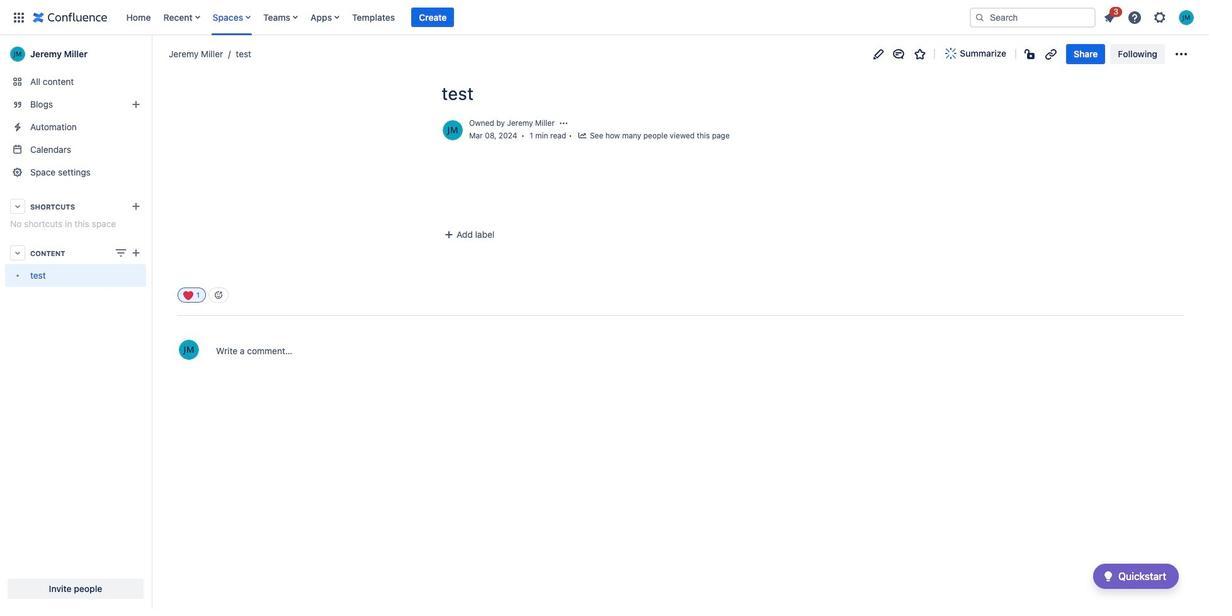 Task type: locate. For each thing, give the bounding box(es) containing it.
more information about jeremy miller image
[[442, 119, 464, 142]]

create a page image
[[128, 246, 144, 261]]

check image
[[1101, 569, 1116, 585]]

list item inside global element
[[411, 7, 454, 27]]

list
[[120, 0, 967, 35], [1099, 5, 1202, 29]]

None search field
[[970, 7, 1096, 27]]

add shortcut image
[[128, 199, 144, 214]]

banner
[[0, 0, 1209, 35]]

your profile and preferences image
[[1179, 10, 1194, 25]]

star image
[[913, 46, 928, 61]]

confluence image
[[33, 10, 107, 25], [33, 10, 107, 25]]

:heart: image
[[183, 291, 193, 301], [183, 291, 193, 301]]

create a blog image
[[128, 97, 144, 112]]

collapse sidebar image
[[137, 42, 165, 67]]

list item
[[1099, 5, 1122, 27], [411, 7, 454, 27]]

Add label text field
[[440, 229, 537, 242]]

change view image
[[113, 246, 128, 261]]

1 horizontal spatial list
[[1099, 5, 1202, 29]]

0 horizontal spatial list item
[[411, 7, 454, 27]]

settings icon image
[[1153, 10, 1168, 25]]

add reaction image
[[214, 291, 224, 301]]

Search field
[[970, 7, 1096, 27]]

more actions image
[[1174, 46, 1189, 61]]



Task type: describe. For each thing, give the bounding box(es) containing it.
1 horizontal spatial list item
[[1099, 5, 1122, 27]]

manage page ownership image
[[559, 119, 569, 129]]

copy link image
[[1044, 46, 1059, 61]]

search image
[[975, 12, 985, 22]]

more information about jeremy miller image
[[178, 339, 200, 362]]

space element
[[0, 35, 151, 610]]

0 horizontal spatial list
[[120, 0, 967, 35]]

global element
[[8, 0, 967, 35]]

no restrictions image
[[1024, 46, 1039, 61]]

edit this page image
[[871, 46, 886, 61]]

notification icon image
[[1102, 10, 1117, 25]]

appswitcher icon image
[[11, 10, 26, 25]]

help icon image
[[1127, 10, 1143, 25]]



Task type: vqa. For each thing, say whether or not it's contained in the screenshot.
rightmost "List Item"
yes



